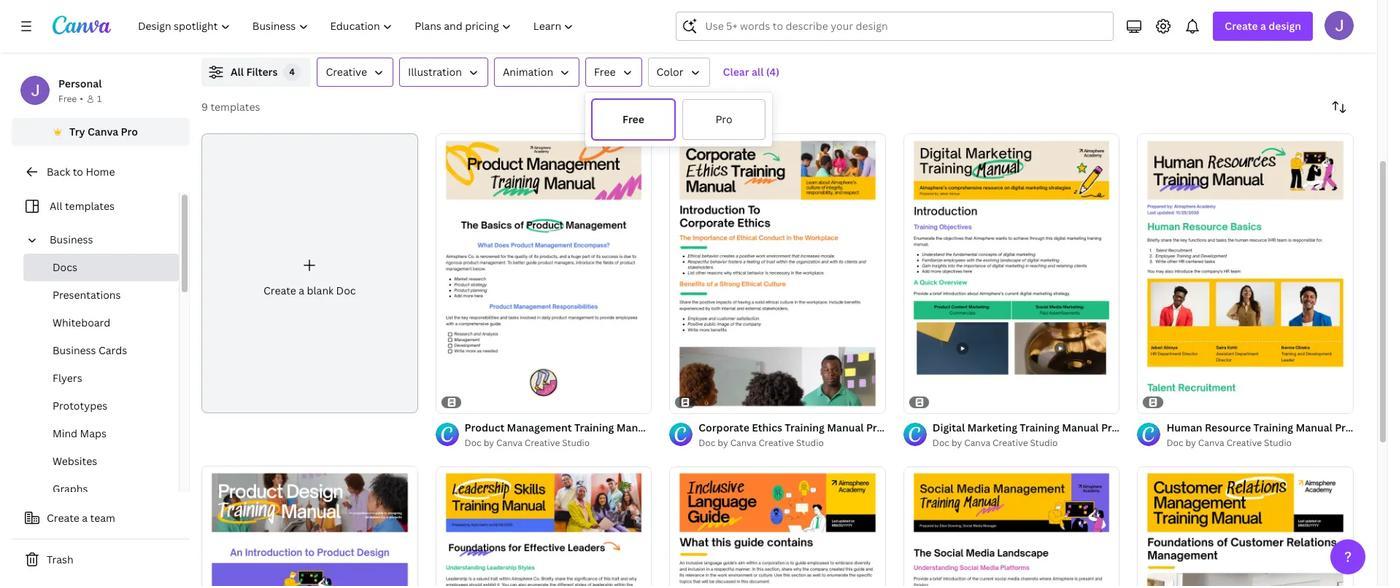 Task type: locate. For each thing, give the bounding box(es) containing it.
Search search field
[[705, 12, 1105, 40]]

templates for all templates
[[65, 199, 115, 213]]

a left team
[[82, 512, 88, 525]]

2 doc by canva creative studio from the left
[[933, 437, 1058, 449]]

back
[[47, 165, 70, 179]]

illustration
[[408, 65, 462, 79]]

business for business
[[50, 233, 93, 247]]

all
[[752, 65, 764, 79]]

digital marketing training manual professional doc in green purple yellow playful professional style image
[[903, 133, 1120, 414]]

3 doc by canva creative studio from the left
[[699, 437, 824, 449]]

1 horizontal spatial pro
[[716, 112, 732, 126]]

all for all filters
[[231, 65, 244, 79]]

business link
[[44, 226, 170, 254]]

a inside dropdown button
[[1260, 19, 1266, 33]]

whiteboard link
[[23, 309, 179, 337]]

product design training manual professional doc in purple green orange playful professional style image
[[201, 466, 418, 587]]

to
[[73, 165, 83, 179]]

1 horizontal spatial all
[[231, 65, 244, 79]]

canva
[[88, 125, 118, 139], [496, 437, 523, 449], [964, 437, 990, 449], [730, 437, 756, 449], [1198, 437, 1224, 449]]

0 vertical spatial a
[[1260, 19, 1266, 33]]

doc for digital marketing training manual professional doc in green purple yellow playful professional style image at right
[[933, 437, 950, 449]]

4 by from the left
[[1186, 437, 1196, 449]]

a for team
[[82, 512, 88, 525]]

1 horizontal spatial a
[[299, 284, 304, 298]]

create inside button
[[47, 512, 79, 525]]

0 horizontal spatial pro
[[121, 125, 138, 139]]

create left blank
[[263, 284, 296, 298]]

back to home link
[[12, 158, 190, 187]]

all
[[231, 65, 244, 79], [50, 199, 62, 213]]

filters
[[246, 65, 278, 79]]

1 vertical spatial create
[[263, 284, 296, 298]]

0 vertical spatial all
[[231, 65, 244, 79]]

a inside button
[[82, 512, 88, 525]]

free button down color
[[591, 99, 676, 141]]

templates down back to home
[[65, 199, 115, 213]]

maps
[[80, 427, 107, 441]]

2 doc by canva creative studio link from the left
[[933, 436, 1120, 451]]

pro up the back to home link
[[121, 125, 138, 139]]

flyers link
[[23, 365, 179, 393]]

trash link
[[12, 546, 190, 575]]

creative for the human resource training manual professional doc in beige yellow pink playful professional style image
[[1227, 437, 1262, 449]]

1 horizontal spatial templates
[[211, 100, 260, 114]]

studio
[[562, 437, 590, 449], [1030, 437, 1058, 449], [796, 437, 824, 449], [1264, 437, 1292, 449]]

templates for 9 templates
[[211, 100, 260, 114]]

by for leadership skills training manual professional doc in yellow green purple playful professional style image at the bottom of page
[[484, 437, 494, 449]]

create inside dropdown button
[[1225, 19, 1258, 33]]

a
[[1260, 19, 1266, 33], [299, 284, 304, 298], [82, 512, 88, 525]]

1 vertical spatial free button
[[591, 99, 676, 141]]

a left blank
[[299, 284, 304, 298]]

social media management training manual professional doc in yellow purple blue playful professional style image
[[903, 467, 1120, 587]]

pro button
[[682, 99, 766, 141]]

1 vertical spatial templates
[[65, 199, 115, 213]]

2 by from the left
[[952, 437, 962, 449]]

free
[[594, 65, 616, 79], [58, 93, 77, 105], [623, 112, 644, 126]]

9 templates
[[201, 100, 260, 114]]

illustration button
[[399, 58, 488, 87]]

all left the filters
[[231, 65, 244, 79]]

create for create a design
[[1225, 19, 1258, 33]]

all templates
[[50, 199, 115, 213]]

2 horizontal spatial create
[[1225, 19, 1258, 33]]

doc
[[336, 284, 356, 298], [465, 437, 482, 449], [933, 437, 950, 449], [699, 437, 716, 449], [1167, 437, 1183, 449]]

design
[[1269, 19, 1301, 33]]

whiteboard
[[53, 316, 110, 330]]

business for business cards
[[53, 344, 96, 358]]

1 vertical spatial a
[[299, 284, 304, 298]]

try canva pro
[[69, 125, 138, 139]]

0 horizontal spatial a
[[82, 512, 88, 525]]

create down graphs
[[47, 512, 79, 525]]

a for blank
[[299, 284, 304, 298]]

websites link
[[23, 448, 179, 476]]

doc by canva creative studio link
[[465, 436, 652, 451], [933, 436, 1120, 451], [699, 436, 886, 451], [1167, 436, 1354, 451]]

business cards
[[53, 344, 127, 358]]

canva for corporate ethics training manual professional doc in yellow orange green playful professional style image
[[730, 437, 756, 449]]

presentations link
[[23, 282, 179, 309]]

4 filter options selected element
[[283, 63, 301, 81]]

2 horizontal spatial free
[[623, 112, 644, 126]]

0 horizontal spatial all
[[50, 199, 62, 213]]

templates
[[211, 100, 260, 114], [65, 199, 115, 213]]

0 horizontal spatial create
[[47, 512, 79, 525]]

doc by canva creative studio for inclusive language guide professional doc in orange yellow purple playful professional style image's doc by canva creative studio link
[[699, 437, 824, 449]]

personal
[[58, 77, 102, 90]]

by for customer relations management training manual professional doc in yellow black white playful professional style image
[[1186, 437, 1196, 449]]

clear
[[723, 65, 749, 79]]

doc by canva creative studio
[[465, 437, 590, 449], [933, 437, 1058, 449], [699, 437, 824, 449], [1167, 437, 1292, 449]]

business up docs
[[50, 233, 93, 247]]

free button left color
[[585, 58, 642, 87]]

creative for digital marketing training manual professional doc in green purple yellow playful professional style image at right
[[993, 437, 1028, 449]]

mind maps
[[53, 427, 107, 441]]

creative
[[326, 65, 367, 79], [525, 437, 560, 449], [993, 437, 1028, 449], [759, 437, 794, 449], [1227, 437, 1262, 449]]

by
[[484, 437, 494, 449], [952, 437, 962, 449], [718, 437, 728, 449], [1186, 437, 1196, 449]]

creative for corporate ethics training manual professional doc in yellow orange green playful professional style image
[[759, 437, 794, 449]]

business
[[50, 233, 93, 247], [53, 344, 96, 358]]

free button
[[585, 58, 642, 87], [591, 99, 676, 141]]

0 vertical spatial templates
[[211, 100, 260, 114]]

2 horizontal spatial a
[[1260, 19, 1266, 33]]

business up flyers
[[53, 344, 96, 358]]

doc by canva creative studio link for inclusive language guide professional doc in orange yellow purple playful professional style image
[[699, 436, 886, 451]]

1 by from the left
[[484, 437, 494, 449]]

0 vertical spatial free
[[594, 65, 616, 79]]

all down back on the top of the page
[[50, 199, 62, 213]]

websites
[[53, 455, 97, 469]]

2 vertical spatial free
[[623, 112, 644, 126]]

create left design
[[1225, 19, 1258, 33]]

Sort by button
[[1325, 93, 1354, 122]]

pro
[[716, 112, 732, 126], [121, 125, 138, 139]]

free •
[[58, 93, 83, 105]]

3 studio from the left
[[796, 437, 824, 449]]

0 vertical spatial create
[[1225, 19, 1258, 33]]

canva for digital marketing training manual professional doc in green purple yellow playful professional style image at right
[[964, 437, 990, 449]]

1 horizontal spatial create
[[263, 284, 296, 298]]

customer relations management training manual professional doc in yellow black white playful professional style image
[[1137, 467, 1354, 587]]

doc by canva creative studio for customer relations management training manual professional doc in yellow black white playful professional style image doc by canva creative studio link
[[1167, 437, 1292, 449]]

0 vertical spatial business
[[50, 233, 93, 247]]

doc by canva creative studio for doc by canva creative studio link related to social media management training manual professional doc in yellow purple blue playful professional style image at bottom
[[933, 437, 1058, 449]]

1 horizontal spatial free
[[594, 65, 616, 79]]

1 doc by canva creative studio link from the left
[[465, 436, 652, 451]]

all templates link
[[20, 193, 170, 220]]

2 vertical spatial create
[[47, 512, 79, 525]]

create
[[1225, 19, 1258, 33], [263, 284, 296, 298], [47, 512, 79, 525]]

inclusive language guide professional doc in orange yellow purple playful professional style image
[[669, 467, 886, 587]]

3 by from the left
[[718, 437, 728, 449]]

4 doc by canva creative studio from the left
[[1167, 437, 1292, 449]]

2 vertical spatial a
[[82, 512, 88, 525]]

0 horizontal spatial templates
[[65, 199, 115, 213]]

mind
[[53, 427, 77, 441]]

free for free button to the top
[[594, 65, 616, 79]]

4 doc by canva creative studio link from the left
[[1167, 436, 1354, 451]]

templates right 9
[[211, 100, 260, 114]]

prototypes
[[53, 399, 107, 413]]

4 studio from the left
[[1264, 437, 1292, 449]]

None search field
[[676, 12, 1114, 41]]

1 vertical spatial business
[[53, 344, 96, 358]]

a left design
[[1260, 19, 1266, 33]]

1 studio from the left
[[562, 437, 590, 449]]

1 vertical spatial free
[[58, 93, 77, 105]]

doc for product management training manual professional doc in yellow green pink playful professional style 'image'
[[465, 437, 482, 449]]

pro down clear at the right top of page
[[716, 112, 732, 126]]

doc for corporate ethics training manual professional doc in yellow orange green playful professional style image
[[699, 437, 716, 449]]

3 doc by canva creative studio link from the left
[[699, 436, 886, 451]]

product management training manual professional doc in yellow green pink playful professional style image
[[435, 133, 652, 414]]

2 studio from the left
[[1030, 437, 1058, 449]]

1 vertical spatial all
[[50, 199, 62, 213]]

1 doc by canva creative studio from the left
[[465, 437, 590, 449]]

try canva pro button
[[12, 118, 190, 146]]

create a team button
[[12, 504, 190, 534]]

free for the bottom free button
[[623, 112, 644, 126]]

1
[[97, 93, 102, 105]]



Task type: vqa. For each thing, say whether or not it's contained in the screenshot.
topmost Free
yes



Task type: describe. For each thing, give the bounding box(es) containing it.
top level navigation element
[[128, 12, 586, 41]]

canva for the human resource training manual professional doc in beige yellow pink playful professional style image
[[1198, 437, 1224, 449]]

canva for product management training manual professional doc in yellow green pink playful professional style 'image'
[[496, 437, 523, 449]]

•
[[80, 93, 83, 105]]

studio for social media management training manual professional doc in yellow purple blue playful professional style image at bottom
[[1030, 437, 1058, 449]]

canva inside button
[[88, 125, 118, 139]]

prototypes link
[[23, 393, 179, 420]]

try
[[69, 125, 85, 139]]

studio for customer relations management training manual professional doc in yellow black white playful professional style image
[[1264, 437, 1292, 449]]

doc for the human resource training manual professional doc in beige yellow pink playful professional style image
[[1167, 437, 1183, 449]]

blank
[[307, 284, 334, 298]]

mind maps link
[[23, 420, 179, 448]]

(4)
[[766, 65, 780, 79]]

all filters
[[231, 65, 278, 79]]

flyers
[[53, 371, 82, 385]]

create for create a blank doc
[[263, 284, 296, 298]]

4
[[289, 66, 295, 78]]

pro inside pro button
[[716, 112, 732, 126]]

human resource training manual professional doc in beige yellow pink playful professional style image
[[1137, 133, 1354, 414]]

clear all (4) button
[[716, 58, 787, 87]]

by for inclusive language guide professional doc in orange yellow purple playful professional style image
[[718, 437, 728, 449]]

graphs
[[53, 482, 88, 496]]

doc by canva creative studio link for leadership skills training manual professional doc in yellow green purple playful professional style image at the bottom of page
[[465, 436, 652, 451]]

create a blank doc link
[[201, 134, 418, 414]]

team
[[90, 512, 115, 525]]

graphs link
[[23, 476, 179, 504]]

9
[[201, 100, 208, 114]]

doc by canva creative studio link for social media management training manual professional doc in yellow purple blue playful professional style image at bottom
[[933, 436, 1120, 451]]

creative for product management training manual professional doc in yellow green pink playful professional style 'image'
[[525, 437, 560, 449]]

clear all (4)
[[723, 65, 780, 79]]

studio for leadership skills training manual professional doc in yellow green purple playful professional style image at the bottom of page
[[562, 437, 590, 449]]

animation
[[503, 65, 553, 79]]

create a design button
[[1213, 12, 1313, 41]]

create a design
[[1225, 19, 1301, 33]]

a for design
[[1260, 19, 1266, 33]]

business cards link
[[23, 337, 179, 365]]

jacob simon image
[[1325, 11, 1354, 40]]

create a blank doc
[[263, 284, 356, 298]]

create a team
[[47, 512, 115, 525]]

color
[[657, 65, 684, 79]]

create a blank doc element
[[201, 134, 418, 414]]

by for social media management training manual professional doc in yellow purple blue playful professional style image at bottom
[[952, 437, 962, 449]]

studio for inclusive language guide professional doc in orange yellow purple playful professional style image
[[796, 437, 824, 449]]

all for all templates
[[50, 199, 62, 213]]

0 horizontal spatial free
[[58, 93, 77, 105]]

trash
[[47, 553, 73, 567]]

leadership skills training manual professional doc in yellow green purple playful professional style image
[[435, 467, 652, 587]]

color button
[[648, 58, 710, 87]]

corporate ethics training manual professional doc in yellow orange green playful professional style image
[[669, 133, 886, 414]]

creative inside button
[[326, 65, 367, 79]]

doc by canva creative studio link for customer relations management training manual professional doc in yellow black white playful professional style image
[[1167, 436, 1354, 451]]

animation button
[[494, 58, 580, 87]]

back to home
[[47, 165, 115, 179]]

create for create a team
[[47, 512, 79, 525]]

pro inside 'try canva pro' button
[[121, 125, 138, 139]]

creative button
[[317, 58, 393, 87]]

home
[[86, 165, 115, 179]]

presentations
[[53, 288, 121, 302]]

cards
[[99, 344, 127, 358]]

doc by canva creative studio for doc by canva creative studio link associated with leadership skills training manual professional doc in yellow green purple playful professional style image at the bottom of page
[[465, 437, 590, 449]]

docs
[[53, 261, 77, 274]]

0 vertical spatial free button
[[585, 58, 642, 87]]



